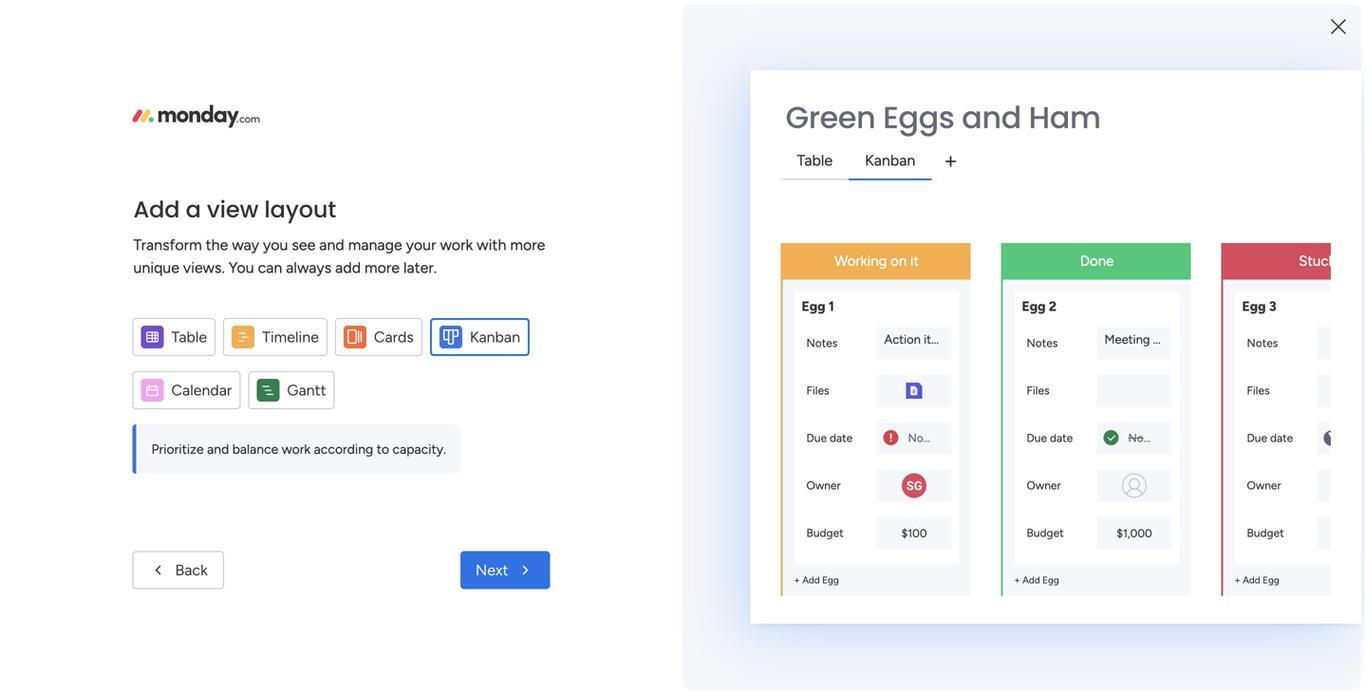 Task type: describe. For each thing, give the bounding box(es) containing it.
+ add egg for stuck
[[1235, 574, 1280, 586]]

complete profile link
[[1099, 309, 1337, 331]]

to inside button
[[128, 384, 141, 400]]

boost
[[1063, 597, 1103, 615]]

add for working on it
[[802, 574, 820, 586]]

0 horizontal spatial more
[[365, 259, 400, 277]]

timeline button
[[223, 318, 327, 356]]

files for working on it
[[807, 384, 829, 397]]

workspace inside join this workspace to create content.
[[87, 314, 151, 330]]

please confirm your email address: samiamgreeneggsnham27@gmail.com
[[320, 10, 790, 28]]

resend email
[[808, 10, 893, 28]]

due for stuck
[[1247, 431, 1268, 445]]

add for done
[[1023, 574, 1040, 586]]

add a view layout
[[133, 194, 336, 225]]

explore
[[1133, 661, 1184, 679]]

enable
[[1099, 263, 1142, 280]]

eggs
[[883, 96, 955, 139]]

>
[[455, 417, 463, 433]]

due for working on it
[[807, 431, 827, 445]]

browse
[[22, 189, 66, 205]]

you
[[263, 236, 288, 254]]

upload
[[1099, 239, 1145, 256]]

with inside transform the way you see and manage your work with more unique views. you can always add more later.
[[477, 236, 506, 254]]

kanban
[[470, 328, 520, 346]]

notes for stuck
[[1247, 336, 1278, 350]]

due date for working on it
[[807, 431, 853, 445]]

+ for stuck
[[1235, 574, 1241, 586]]

you
[[229, 259, 254, 277]]

files for done
[[1027, 384, 1050, 397]]

your
[[1148, 239, 1177, 256]]

back
[[175, 561, 208, 579]]

workflow
[[1141, 597, 1203, 615]]

change
[[908, 10, 957, 28]]

0 vertical spatial your
[[418, 10, 446, 28]]

due date for stuck
[[1247, 431, 1293, 445]]

+ add egg for done
[[1014, 574, 1059, 586]]

minutes
[[1223, 597, 1277, 615]]

photo
[[1181, 239, 1219, 256]]

prioritize and balance work according to capacity.
[[151, 441, 446, 457]]

views.
[[183, 259, 225, 277]]

date for stuck
[[1270, 431, 1293, 445]]

sam green image
[[1312, 46, 1343, 76]]

stuck
[[1299, 253, 1336, 270]]

1 email from the left
[[449, 10, 483, 28]]

later.
[[404, 259, 437, 277]]

with inside "boost your workflow in minutes with ready-made templates"
[[1281, 597, 1311, 615]]

work inside work management > main workspace link
[[341, 417, 370, 433]]

green
[[786, 96, 876, 139]]

working on it
[[835, 253, 919, 270]]

ready-
[[1063, 619, 1108, 637]]

working
[[835, 253, 887, 270]]

2 vertical spatial to
[[377, 441, 389, 457]]

browse workspaces
[[22, 189, 140, 205]]

invite team members (0/1) link
[[1080, 285, 1337, 306]]

main
[[466, 417, 495, 433]]

request to join
[[76, 384, 166, 400]]

+ for done
[[1014, 574, 1020, 586]]

2 vertical spatial work
[[282, 441, 311, 457]]

done
[[1080, 253, 1114, 270]]

gantt button
[[248, 371, 335, 409]]

change email address link
[[908, 10, 1048, 28]]

owner for working on it
[[807, 479, 841, 492]]

balance
[[232, 441, 278, 457]]

a
[[186, 194, 201, 225]]

v2 user feedback image
[[1067, 108, 1082, 130]]

notifications
[[1202, 263, 1285, 280]]

give
[[1089, 110, 1118, 127]]

cards button
[[335, 318, 422, 356]]

notes for done
[[1027, 336, 1058, 350]]

profile
[[1166, 311, 1207, 328]]

notifications image
[[1032, 51, 1051, 70]]

and inside transform the way you see and manage your work with more unique views. you can always add more later.
[[319, 236, 344, 254]]

files for stuck
[[1247, 384, 1270, 397]]

0 vertical spatial more
[[510, 236, 545, 254]]

capacity.
[[393, 441, 446, 457]]

budget for done
[[1027, 526, 1064, 540]]

add for stuck
[[1243, 574, 1260, 586]]

egg 1
[[802, 298, 834, 314]]

visited
[[394, 194, 447, 214]]

ham
[[1029, 96, 1101, 139]]

apps image
[[1157, 51, 1176, 70]]

1 horizontal spatial workspace
[[498, 417, 562, 433]]

join
[[34, 314, 59, 330]]

upload your photo link
[[1080, 237, 1337, 258]]

enable desktop notifications
[[1099, 263, 1285, 280]]

please
[[320, 10, 361, 28]]

logo image
[[132, 105, 260, 128]]

made
[[1108, 619, 1146, 637]]

samiamgreeneggsnham27@gmail.com
[[543, 10, 790, 28]]

complete
[[1099, 311, 1163, 328]]

invite team members (0/1)
[[1099, 287, 1270, 304]]

recently visited
[[320, 194, 447, 214]]

2
[[1049, 298, 1057, 314]]

green eggs and ham
[[786, 96, 1101, 139]]

join this workspace to create content.
[[34, 314, 208, 351]]

timeline
[[262, 328, 319, 346]]

always
[[286, 259, 332, 277]]

templates inside "button"
[[1188, 661, 1256, 679]]

invite
[[1099, 287, 1135, 304]]

transform
[[133, 236, 202, 254]]

request to join button
[[68, 376, 174, 407]]

create
[[170, 314, 208, 330]]

budget for stuck
[[1247, 526, 1284, 540]]

manage
[[348, 236, 402, 254]]



Task type: vqa. For each thing, say whether or not it's contained in the screenshot.
dapulse numbers column image
no



Task type: locate. For each thing, give the bounding box(es) containing it.
email for change email address
[[961, 10, 995, 28]]

+ add egg
[[794, 574, 839, 586], [1014, 574, 1059, 586], [1235, 574, 1280, 586]]

1 horizontal spatial date
[[1050, 431, 1073, 445]]

1 + add egg from the left
[[794, 574, 839, 586]]

circle o image inside upload your photo link
[[1080, 240, 1093, 255]]

workspace
[[87, 314, 151, 330], [498, 417, 562, 433]]

2 vertical spatial circle o image
[[1080, 289, 1093, 303]]

to left capacity. at the left bottom of page
[[377, 441, 389, 457]]

1 vertical spatial work
[[341, 417, 370, 433]]

1 budget from the left
[[807, 526, 844, 540]]

your right confirm
[[418, 10, 446, 28]]

workspace right main
[[498, 417, 562, 433]]

email right resend
[[859, 10, 893, 28]]

0 vertical spatial with
[[477, 236, 506, 254]]

invite members image
[[1116, 51, 1135, 70]]

circle o image for enable
[[1080, 265, 1093, 279]]

public board image
[[317, 385, 338, 405]]

1 horizontal spatial owner
[[1027, 479, 1061, 492]]

1 vertical spatial more
[[365, 259, 400, 277]]

transform the way you see and manage your work with more unique views. you can always add more later.
[[133, 236, 545, 277]]

templates image image
[[1069, 448, 1320, 579]]

next
[[475, 561, 508, 579]]

1 vertical spatial and
[[319, 236, 344, 254]]

1 horizontal spatial files
[[1027, 384, 1050, 397]]

1 vertical spatial workspace
[[498, 417, 562, 433]]

give feedback
[[1089, 110, 1181, 127]]

files down egg 2 at the right of page
[[1027, 384, 1050, 397]]

circle o image left enable
[[1080, 265, 1093, 279]]

templates down the workflow
[[1149, 619, 1217, 637]]

and right eggs
[[962, 96, 1021, 139]]

close recently visited image
[[293, 193, 316, 216]]

owner for done
[[1027, 479, 1061, 492]]

our
[[1140, 335, 1164, 353]]

1 vertical spatial to
[[128, 384, 141, 400]]

notes down egg 2 at the right of page
[[1027, 336, 1058, 350]]

circle o image left invite
[[1080, 289, 1093, 303]]

work inside transform the way you see and manage your work with more unique views. you can always add more later.
[[440, 236, 473, 254]]

component image
[[317, 414, 334, 432]]

3
[[1269, 298, 1277, 314]]

0 horizontal spatial files
[[807, 384, 829, 397]]

workspace up content.
[[87, 314, 151, 330]]

0 horizontal spatial due
[[807, 431, 827, 445]]

2 horizontal spatial due
[[1247, 431, 1268, 445]]

recently
[[320, 194, 390, 214]]

2 budget from the left
[[1027, 526, 1064, 540]]

prioritize
[[151, 441, 204, 457]]

circle o image inside invite team members (0/1) link
[[1080, 289, 1093, 303]]

with up kanban
[[477, 236, 506, 254]]

+ add egg for working on it
[[794, 574, 839, 586]]

desktop
[[1146, 263, 1199, 280]]

work management > main workspace
[[341, 417, 562, 433]]

your inside "boost your workflow in minutes with ready-made templates"
[[1107, 597, 1137, 615]]

0 vertical spatial workspace
[[87, 314, 151, 330]]

date for done
[[1050, 431, 1073, 445]]

0 vertical spatial and
[[962, 96, 1021, 139]]

and up add
[[319, 236, 344, 254]]

1 horizontal spatial to
[[154, 314, 167, 330]]

2 vertical spatial your
[[1107, 597, 1137, 615]]

2 horizontal spatial owner
[[1247, 479, 1281, 492]]

(0/1)
[[1239, 287, 1270, 304]]

it
[[910, 253, 919, 270]]

circle o image inside enable desktop notifications link
[[1080, 265, 1093, 279]]

table button
[[132, 318, 216, 356]]

2 email from the left
[[859, 10, 893, 28]]

1 horizontal spatial +
[[1014, 574, 1020, 586]]

1 notes from the left
[[807, 336, 838, 350]]

search everything image
[[1204, 51, 1223, 70]]

explore templates
[[1133, 661, 1256, 679]]

0 horizontal spatial + add egg
[[794, 574, 839, 586]]

confirm
[[365, 10, 414, 28]]

owner for stuck
[[1247, 479, 1281, 492]]

budget
[[807, 526, 844, 540], [1027, 526, 1064, 540], [1247, 526, 1284, 540]]

next button
[[460, 551, 550, 589]]

inbox image
[[1074, 51, 1093, 70]]

upload your photo
[[1099, 239, 1219, 256]]

budget for working on it
[[807, 526, 844, 540]]

3 + add egg from the left
[[1235, 574, 1280, 586]]

members
[[1176, 287, 1236, 304]]

1 horizontal spatial work
[[341, 417, 370, 433]]

work down visited
[[440, 236, 473, 254]]

install our mobile app link
[[1099, 334, 1337, 355]]

1 due date from the left
[[807, 431, 853, 445]]

0 horizontal spatial to
[[128, 384, 141, 400]]

due for done
[[1027, 431, 1047, 445]]

3 due date from the left
[[1247, 431, 1293, 445]]

2 horizontal spatial files
[[1247, 384, 1270, 397]]

notes for working on it
[[807, 336, 838, 350]]

kanban button
[[430, 318, 530, 356]]

3 circle o image from the top
[[1080, 289, 1093, 303]]

1 vertical spatial circle o image
[[1080, 265, 1093, 279]]

work up 'according'
[[341, 417, 370, 433]]

1 + from the left
[[794, 574, 800, 586]]

with right minutes
[[1281, 597, 1311, 615]]

to left "join"
[[128, 384, 141, 400]]

due date for done
[[1027, 431, 1073, 445]]

0 horizontal spatial and
[[207, 441, 229, 457]]

0 vertical spatial work
[[440, 236, 473, 254]]

egg
[[802, 298, 826, 314], [1022, 298, 1046, 314], [1242, 298, 1266, 314], [822, 574, 839, 586], [1043, 574, 1059, 586], [1263, 574, 1280, 586]]

work
[[440, 236, 473, 254], [341, 417, 370, 433], [282, 441, 311, 457]]

work management > main workspace link
[[309, 231, 574, 444]]

your inside transform the way you see and manage your work with more unique views. you can always add more later.
[[406, 236, 436, 254]]

circle o image left upload at the right top of page
[[1080, 240, 1093, 255]]

the
[[206, 236, 228, 254]]

1 owner from the left
[[807, 479, 841, 492]]

0 vertical spatial circle o image
[[1080, 240, 1093, 255]]

0 horizontal spatial email
[[449, 10, 483, 28]]

0 horizontal spatial workspace
[[87, 314, 151, 330]]

egg 2
[[1022, 298, 1057, 314]]

3 notes from the left
[[1247, 336, 1278, 350]]

0 horizontal spatial due date
[[807, 431, 853, 445]]

calendar
[[171, 381, 232, 399]]

3 email from the left
[[961, 10, 995, 28]]

2 date from the left
[[1050, 431, 1073, 445]]

work right balance
[[282, 441, 311, 457]]

0 horizontal spatial budget
[[807, 526, 844, 540]]

way
[[232, 236, 259, 254]]

circle o image for upload
[[1080, 240, 1093, 255]]

your up the 'later.'
[[406, 236, 436, 254]]

your up "made"
[[1107, 597, 1137, 615]]

3 files from the left
[[1247, 384, 1270, 397]]

notes down egg 1
[[807, 336, 838, 350]]

2 horizontal spatial budget
[[1247, 526, 1284, 540]]

with
[[477, 236, 506, 254], [1281, 597, 1311, 615]]

change email address
[[908, 10, 1048, 28]]

templates inside "boost your workflow in minutes with ready-made templates"
[[1149, 619, 1217, 637]]

1 horizontal spatial email
[[859, 10, 893, 28]]

3 budget from the left
[[1247, 526, 1284, 540]]

address
[[998, 10, 1048, 28]]

this
[[62, 314, 84, 330]]

owner
[[807, 479, 841, 492], [1027, 479, 1061, 492], [1247, 479, 1281, 492]]

0 horizontal spatial +
[[794, 574, 800, 586]]

2 due date from the left
[[1027, 431, 1073, 445]]

0 vertical spatial to
[[154, 314, 167, 330]]

to inside join this workspace to create content.
[[154, 314, 167, 330]]

templates right explore
[[1188, 661, 1256, 679]]

date for working on it
[[830, 431, 853, 445]]

1 horizontal spatial budget
[[1027, 526, 1064, 540]]

2 notes from the left
[[1027, 336, 1058, 350]]

2 horizontal spatial date
[[1270, 431, 1293, 445]]

2 horizontal spatial to
[[377, 441, 389, 457]]

1 horizontal spatial with
[[1281, 597, 1311, 615]]

2 files from the left
[[1027, 384, 1050, 397]]

files
[[807, 384, 829, 397], [1027, 384, 1050, 397], [1247, 384, 1270, 397]]

0 horizontal spatial work
[[282, 441, 311, 457]]

due date
[[807, 431, 853, 445], [1027, 431, 1073, 445], [1247, 431, 1293, 445]]

calendar button
[[132, 371, 241, 409]]

2 horizontal spatial work
[[440, 236, 473, 254]]

team
[[1138, 287, 1173, 304]]

email right change
[[961, 10, 995, 28]]

in
[[1207, 597, 1219, 615]]

files down egg 1
[[807, 384, 829, 397]]

0 vertical spatial templates
[[1149, 619, 1217, 637]]

join
[[144, 384, 166, 400]]

to
[[154, 314, 167, 330], [128, 384, 141, 400], [377, 441, 389, 457]]

2 horizontal spatial due date
[[1247, 431, 1293, 445]]

1 vertical spatial your
[[406, 236, 436, 254]]

1 horizontal spatial more
[[510, 236, 545, 254]]

management
[[373, 417, 451, 433]]

according
[[314, 441, 373, 457]]

1 vertical spatial with
[[1281, 597, 1311, 615]]

add
[[335, 259, 361, 277]]

1 horizontal spatial + add egg
[[1014, 574, 1059, 586]]

explore templates button
[[1063, 651, 1325, 689]]

0 horizontal spatial owner
[[807, 479, 841, 492]]

email left address:
[[449, 10, 483, 28]]

2 vertical spatial and
[[207, 441, 229, 457]]

1 files from the left
[[807, 384, 829, 397]]

1 circle o image from the top
[[1080, 240, 1093, 255]]

Search in workspace field
[[40, 226, 159, 248]]

content.
[[96, 335, 146, 351]]

1
[[829, 298, 834, 314]]

install
[[1099, 335, 1137, 353]]

1 horizontal spatial due date
[[1027, 431, 1073, 445]]

add
[[133, 194, 180, 225], [802, 574, 820, 586], [1023, 574, 1040, 586], [1243, 574, 1260, 586]]

resend email link
[[808, 10, 893, 28]]

mobile
[[1168, 335, 1210, 353]]

circle o image for invite
[[1080, 289, 1093, 303]]

files down install our mobile app link at right
[[1247, 384, 1270, 397]]

and left balance
[[207, 441, 229, 457]]

notes
[[807, 336, 838, 350], [1027, 336, 1058, 350], [1247, 336, 1278, 350]]

2 horizontal spatial +
[[1235, 574, 1241, 586]]

to left 'create'
[[154, 314, 167, 330]]

back button
[[132, 551, 224, 589]]

3 owner from the left
[[1247, 479, 1281, 492]]

1 due from the left
[[807, 431, 827, 445]]

3 due from the left
[[1247, 431, 1268, 445]]

1 horizontal spatial notes
[[1027, 336, 1058, 350]]

2 + add egg from the left
[[1014, 574, 1059, 586]]

table
[[171, 328, 207, 346]]

2 circle o image from the top
[[1080, 265, 1093, 279]]

+ for working on it
[[794, 574, 800, 586]]

2 horizontal spatial and
[[962, 96, 1021, 139]]

see
[[292, 236, 316, 254]]

2 horizontal spatial email
[[961, 10, 995, 28]]

help image
[[1246, 51, 1265, 70]]

2 owner from the left
[[1027, 479, 1061, 492]]

0 horizontal spatial date
[[830, 431, 853, 445]]

2 horizontal spatial + add egg
[[1235, 574, 1280, 586]]

app
[[1214, 335, 1240, 353]]

1 date from the left
[[830, 431, 853, 445]]

on
[[891, 253, 907, 270]]

1 horizontal spatial due
[[1027, 431, 1047, 445]]

workspaces
[[69, 189, 140, 205]]

2 horizontal spatial notes
[[1247, 336, 1278, 350]]

unique
[[133, 259, 179, 277]]

0 horizontal spatial with
[[477, 236, 506, 254]]

1 horizontal spatial and
[[319, 236, 344, 254]]

gantt
[[287, 381, 326, 399]]

2 due from the left
[[1027, 431, 1047, 445]]

enable desktop notifications link
[[1080, 261, 1337, 282]]

more
[[510, 236, 545, 254], [365, 259, 400, 277]]

0 horizontal spatial notes
[[807, 336, 838, 350]]

3 date from the left
[[1270, 431, 1293, 445]]

notes right app
[[1247, 336, 1278, 350]]

circle o image
[[1080, 240, 1093, 255], [1080, 265, 1093, 279], [1080, 289, 1093, 303]]

layout
[[264, 194, 336, 225]]

egg 3
[[1242, 298, 1277, 314]]

browse workspaces button
[[13, 182, 189, 212]]

email for resend email
[[859, 10, 893, 28]]

1 vertical spatial templates
[[1188, 661, 1256, 679]]

3 + from the left
[[1235, 574, 1241, 586]]

2 + from the left
[[1014, 574, 1020, 586]]



